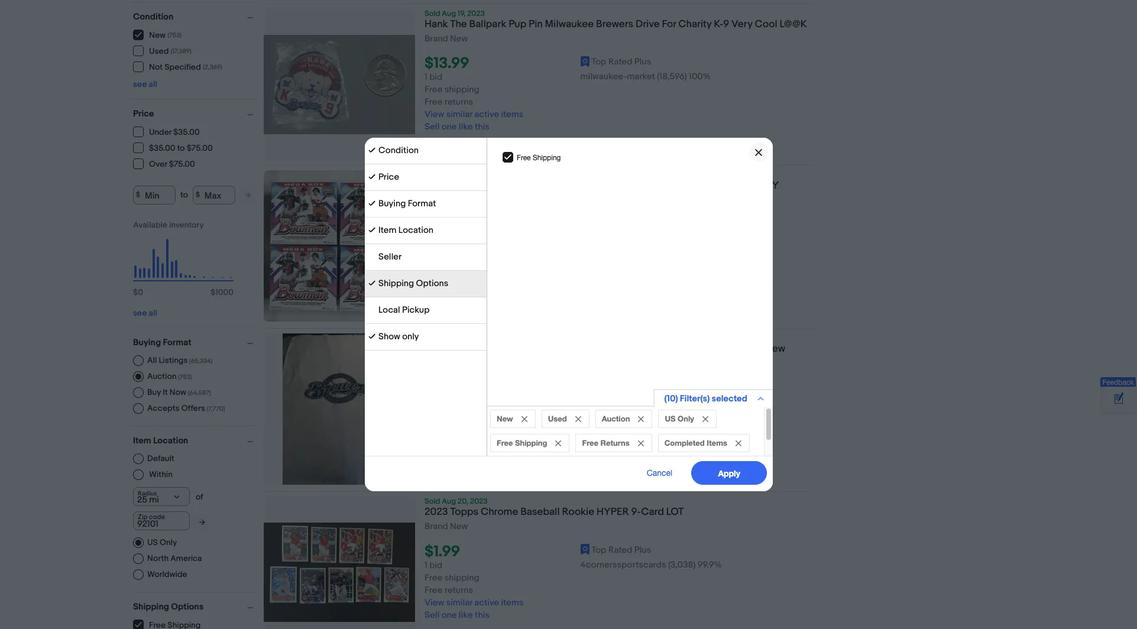 Task type: vqa. For each thing, say whether or not it's contained in the screenshot.
Compatibility
no



Task type: describe. For each thing, give the bounding box(es) containing it.
1000
[[216, 287, 234, 297]]

worldwide link
[[133, 569, 187, 580]]

us only inside dialog
[[665, 414, 694, 424]]

returns
[[600, 438, 630, 448]]

milwaukee inside milwaukee brewers promo sga blanket big huge 39" x 56" baseball brand new l@@k !
[[425, 343, 474, 355]]

2023 topps chrome baseball rookie hyper 9-card lot link
[[425, 507, 815, 522]]

(753) for new
[[168, 31, 182, 39]]

0
[[138, 287, 143, 297]]

under $35.00
[[149, 127, 200, 137]]

bowman
[[526, 180, 565, 192]]

4 view similar active items link from the top
[[425, 597, 524, 608]]

shipping options for shipping options dropdown button
[[133, 601, 204, 613]]

aug for $1.99
[[442, 497, 456, 507]]

new (753)
[[149, 30, 182, 40]]

sell inside view similar active items sell one like this
[[425, 459, 440, 470]]

Minimum Value in $ text field
[[133, 185, 176, 204]]

accepts offers (7,770)
[[147, 403, 225, 413]]

2023 left topps
[[425, 507, 448, 518]]

format for buying format tab at the top left of page
[[408, 198, 436, 209]]

buy
[[147, 387, 161, 397]]

the
[[450, 18, 467, 30]]

market for milwaukee-market (18,596) 100% free shipping free returns view similar active items sell one like this
[[627, 71, 655, 82]]

items inside view similar active items sell one like this
[[501, 446, 524, 457]]

view inside free returns view similar active items sell one like this
[[425, 283, 444, 294]]

1 vertical spatial to
[[180, 190, 188, 200]]

 (7,770) Items text field
[[205, 405, 225, 413]]

sga
[[548, 343, 569, 355]]

$13.99
[[425, 55, 469, 73]]

only inside "link"
[[160, 537, 177, 547]]

price for price dropdown button
[[133, 108, 154, 119]]

used for used
[[548, 414, 567, 424]]

20,
[[458, 497, 469, 507]]

new inside the sold  aug 19, 2023 hank the ballpark pup pin milwaukee brewers drive for charity k-9 very cool l@@k brand new
[[450, 33, 468, 44]]

top for $13.99
[[592, 56, 607, 68]]

auction for auction
[[602, 414, 630, 424]]

2 view similar active items link from the top
[[425, 283, 524, 294]]

 (753) Items text field
[[177, 373, 192, 381]]

like inside 4cornerssportscards (3,038) 99.9% free shipping free returns view similar active items sell one like this
[[459, 610, 473, 621]]

brand inside the sold  aug 19, 2023 hank the ballpark pup pin milwaukee brewers drive for charity k-9 very cool l@@k brand new
[[425, 33, 448, 44]]

milwaukee brewers promo sga blanket big huge 39" x 56" baseball brand new l@@k !
[[425, 343, 786, 367]]

this inside free returns view similar active items sell one like this
[[475, 295, 490, 307]]

one inside 4cornerssportscards (3,038) 99.9% free shipping free returns view similar active items sell one like this
[[442, 610, 457, 621]]

0 vertical spatial $35.00
[[173, 127, 200, 137]]

brand inside milwaukee brewers promo sga blanket big huge 39" x 56" baseball brand new l@@k !
[[736, 343, 763, 355]]

auction (753)
[[147, 371, 192, 381]]

0 vertical spatial $75.00
[[187, 143, 213, 153]]

pup
[[509, 18, 527, 30]]

milwaukee brewers promo sga blanket big huge 39" x 56" baseball brand new l@@k ! link
[[425, 343, 815, 371]]

sell inside the "milwaukee-market (18,596) 100% free shipping free returns view similar active items sell one like this"
[[425, 121, 440, 133]]

see all for condition
[[133, 79, 157, 89]]

19,
[[458, 9, 466, 18]]

price for 'price' "tab"
[[378, 172, 399, 183]]

$35.00 to $75.00 link
[[133, 142, 213, 153]]

 (65,334) Items text field
[[188, 357, 213, 365]]

4cornerssportscards
[[581, 559, 666, 571]]

4
[[459, 180, 466, 192]]

brewers inside the sold  aug 19, 2023 hank the ballpark pup pin milwaukee brewers drive for charity k-9 very cool l@@k brand new
[[596, 18, 634, 30]]

feedback
[[1103, 379, 1134, 387]]

filter applied image for shipping
[[368, 280, 375, 287]]

99.9%
[[698, 559, 722, 571]]

shipping up bowman
[[533, 154, 561, 162]]

under
[[149, 127, 172, 137]]

shipping down remove filter - condition - new image
[[515, 438, 547, 448]]

show
[[378, 331, 400, 343]]

one inside view similar active items sell one like this
[[442, 459, 457, 470]]

(65,334)
[[189, 357, 213, 365]]

2023 for $13.99
[[467, 9, 485, 18]]

available
[[133, 220, 167, 230]]

new inside lot of 4 (four) 2021 bowman baseball trading cards mega boxes factory sealed brand new
[[450, 207, 468, 218]]

us inside dialog
[[665, 414, 676, 424]]

now
[[170, 387, 186, 397]]

offers
[[181, 403, 205, 413]]

(10) filter(s) selected
[[664, 393, 747, 405]]

available inventory
[[133, 220, 204, 230]]

remove filter - condition - new image
[[521, 416, 527, 422]]

(64,587)
[[188, 389, 211, 397]]

top for $1.99
[[592, 545, 607, 556]]

all for price
[[149, 308, 157, 318]]

item for item location tab
[[378, 225, 396, 236]]

for
[[662, 18, 676, 30]]

filter applied image for show
[[368, 333, 375, 340]]

trading
[[609, 180, 643, 192]]

condition tab
[[365, 138, 487, 164]]

north america
[[147, 553, 202, 563]]

1 vertical spatial free shipping
[[497, 438, 547, 448]]

l@@k inside milwaukee brewers promo sga blanket big huge 39" x 56" baseball brand new l@@k !
[[425, 356, 452, 367]]

buying format for buying format tab at the top left of page
[[378, 198, 436, 209]]

of
[[196, 492, 203, 502]]

9
[[724, 18, 730, 30]]

bid for $1.99
[[430, 560, 443, 571]]

of
[[444, 180, 457, 192]]

buying format button
[[133, 337, 259, 348]]

blanket
[[571, 343, 606, 355]]

4cornerssportscards (3,038) 99.9% free shipping free returns view similar active items sell one like this
[[425, 559, 722, 621]]

(2,369)
[[203, 63, 222, 71]]

filter applied image for condition
[[368, 147, 375, 154]]

cards
[[645, 180, 674, 192]]

used (17,389)
[[149, 46, 192, 56]]

only
[[402, 331, 419, 343]]

location for item location tab
[[398, 225, 433, 236]]

brewers inside milwaukee brewers promo sga blanket big huge 39" x 56" baseball brand new l@@k !
[[476, 343, 513, 355]]

view inside 4cornerssportscards (3,038) 99.9% free shipping free returns view similar active items sell one like this
[[425, 597, 444, 608]]

over $75.00 link
[[133, 158, 196, 169]]

remove filter - show only - completed items image
[[736, 441, 742, 447]]

top rated plus for $13.99
[[592, 56, 651, 68]]

100% for milwaukee-market (18,596) 100% free shipping free returns view similar active items sell one like this
[[689, 71, 711, 82]]

buying format tab
[[365, 191, 487, 218]]

completed items
[[664, 438, 727, 448]]

active inside 4cornerssportscards (3,038) 99.9% free shipping free returns view similar active items sell one like this
[[475, 597, 499, 608]]

options for shipping options tab
[[416, 278, 448, 289]]

location for item location dropdown button
[[153, 435, 188, 446]]

over
[[149, 159, 167, 169]]

hank the ballpark pup pin milwaukee brewers drive for charity k-9 very cool l@@k link
[[425, 18, 815, 34]]

show only tab
[[365, 324, 487, 351]]

default link
[[133, 453, 174, 464]]

remove filter - show only - free returns image
[[638, 441, 644, 447]]

sold  aug 20, 2023 2023 topps chrome baseball rookie hyper 9-card lot brand new
[[425, 497, 684, 533]]

aug for $13.99
[[442, 9, 456, 18]]

auction for auction (753)
[[147, 371, 177, 381]]

north america link
[[133, 553, 202, 564]]

see all button for price
[[133, 308, 157, 318]]

1 vertical spatial $35.00
[[149, 143, 175, 153]]

(753) for auction
[[178, 373, 192, 381]]

free returns
[[582, 438, 630, 448]]

items inside the "milwaukee-market (18,596) 100% free shipping free returns view similar active items sell one like this"
[[501, 109, 524, 120]]

baseball inside milwaukee brewers promo sga blanket big huge 39" x 56" baseball brand new l@@k !
[[695, 343, 734, 355]]

promo
[[516, 343, 546, 355]]

shipping down worldwide link
[[133, 601, 169, 613]]

items inside 4cornerssportscards (3,038) 99.9% free shipping free returns view similar active items sell one like this
[[501, 597, 524, 608]]

l@@k inside the sold  aug 19, 2023 hank the ballpark pup pin milwaukee brewers drive for charity k-9 very cool l@@k brand new
[[780, 18, 807, 30]]

sell one like this link for $13.99
[[425, 121, 490, 133]]

free returns view similar active items sell one like this
[[425, 270, 524, 307]]

similar inside view similar active items sell one like this
[[446, 446, 473, 457]]

similar inside 4cornerssportscards (3,038) 99.9% free shipping free returns view similar active items sell one like this
[[446, 597, 473, 608]]

shipping inside the "milwaukee-market (18,596) 100% free shipping free returns view similar active items sell one like this"
[[445, 84, 480, 95]]

cancel button
[[634, 461, 686, 485]]

baseball inside lot of 4 (four) 2021 bowman baseball trading cards mega boxes factory sealed brand new
[[567, 180, 607, 192]]

price button
[[133, 108, 259, 119]]

shipping inside 4cornerssportscards (3,038) 99.9% free shipping free returns view similar active items sell one like this
[[445, 572, 480, 584]]

hank
[[425, 18, 448, 30]]

1 vertical spatial $75.00
[[169, 159, 195, 169]]

56"
[[677, 343, 692, 355]]

returns inside free returns view similar active items sell one like this
[[445, 270, 473, 282]]

2021
[[502, 180, 523, 192]]

rated for $13.99
[[609, 56, 633, 68]]

 (64,587) Items text field
[[186, 389, 211, 397]]

milwaukee- for milwaukee-market (18,596) 100% free shipping free returns view similar active items sell one like this
[[581, 71, 627, 82]]

x
[[669, 343, 675, 355]]

cool
[[755, 18, 778, 30]]

condition for condition tab
[[378, 145, 419, 156]]

milwaukee- for milwaukee-market (18,596) 100%
[[581, 408, 627, 420]]

(four)
[[468, 180, 500, 192]]

sold  aug 19, 2023 hank the ballpark pup pin milwaukee brewers drive for charity k-9 very cool l@@k brand new
[[425, 9, 807, 44]]

item location tab
[[365, 218, 487, 244]]

all
[[147, 355, 157, 365]]

under $35.00 link
[[133, 126, 200, 137]]

view inside the "milwaukee-market (18,596) 100% free shipping free returns view similar active items sell one like this"
[[425, 109, 444, 120]]

apply within filter image
[[199, 518, 205, 526]]

market for milwaukee-market (18,596) 100%
[[627, 408, 655, 420]]

rookie
[[562, 507, 595, 518]]

this inside 4cornerssportscards (3,038) 99.9% free shipping free returns view similar active items sell one like this
[[475, 610, 490, 621]]

completed
[[664, 438, 705, 448]]

$1.99
[[425, 543, 460, 561]]

shipping inside tab
[[378, 278, 414, 289]]

local
[[378, 305, 400, 316]]

format for buying format dropdown button
[[163, 337, 191, 348]]

(17,389)
[[171, 47, 192, 55]]

brand inside sold  aug 20, 2023 2023 topps chrome baseball rookie hyper 9-card lot brand new
[[425, 521, 448, 533]]

shipping options for shipping options tab
[[378, 278, 448, 289]]

$79.99
[[425, 228, 471, 247]]



Task type: locate. For each thing, give the bounding box(es) containing it.
selected
[[712, 393, 747, 405]]

1 sold from the top
[[425, 9, 440, 18]]

2 1 bid from the top
[[425, 560, 443, 571]]

filter applied image inside show only tab
[[368, 333, 375, 340]]

4 like from the top
[[459, 610, 473, 621]]

1 vertical spatial filter applied image
[[368, 173, 375, 180]]

1 vertical spatial l@@k
[[425, 356, 452, 367]]

us down (10)
[[665, 414, 676, 424]]

item location up seller
[[378, 225, 433, 236]]

used
[[149, 46, 169, 56], [548, 414, 567, 424]]

1 horizontal spatial auction
[[602, 414, 630, 424]]

options inside tab
[[416, 278, 448, 289]]

baseball
[[567, 180, 607, 192], [695, 343, 734, 355], [521, 507, 560, 518]]

0 horizontal spatial shipping options
[[133, 601, 204, 613]]

1 bid for $13.99
[[425, 72, 443, 83]]

one inside free returns view similar active items sell one like this
[[442, 295, 457, 307]]

1 filter applied image from the top
[[368, 200, 375, 207]]

buying down 'price' "tab"
[[378, 198, 406, 209]]

(18,596) for milwaukee-market (18,596) 100%
[[657, 408, 687, 420]]

0 vertical spatial buying
[[378, 198, 406, 209]]

big
[[608, 343, 623, 355]]

1 horizontal spatial only
[[678, 414, 694, 424]]

0 vertical spatial item location
[[378, 225, 433, 236]]

condition
[[133, 11, 174, 22], [378, 145, 419, 156]]

format inside tab
[[408, 198, 436, 209]]

filter applied image
[[368, 200, 375, 207], [368, 280, 375, 287], [368, 333, 375, 340]]

0 horizontal spatial item
[[133, 435, 151, 446]]

0 vertical spatial (753)
[[168, 31, 182, 39]]

cancel
[[647, 469, 672, 478]]

view inside view similar active items sell one like this
[[425, 446, 444, 457]]

2023 right 20,
[[470, 497, 488, 507]]

3 items from the top
[[501, 446, 524, 457]]

all down the not
[[149, 79, 157, 89]]

lot inside lot of 4 (four) 2021 bowman baseball trading cards mega boxes factory sealed brand new
[[425, 180, 442, 192]]

rated for $1.99
[[609, 545, 633, 556]]

1 returns from the top
[[445, 97, 473, 108]]

!
[[454, 356, 458, 367]]

1 1 bid from the top
[[425, 72, 443, 83]]

active inside the "milwaukee-market (18,596) 100% free shipping free returns view similar active items sell one like this"
[[475, 109, 499, 120]]

lot inside sold  aug 20, 2023 2023 topps chrome baseball rookie hyper 9-card lot brand new
[[667, 507, 684, 518]]

2 (18,596) from the top
[[657, 408, 687, 420]]

1 vertical spatial milwaukee-
[[581, 408, 627, 420]]

0 vertical spatial see
[[133, 79, 147, 89]]

card
[[641, 507, 664, 518]]

auction up it
[[147, 371, 177, 381]]

1 vertical spatial baseball
[[695, 343, 734, 355]]

1 top from the top
[[592, 56, 607, 68]]

1 vertical spatial only
[[160, 537, 177, 547]]

like inside view similar active items sell one like this
[[459, 459, 473, 470]]

only inside dialog
[[678, 414, 694, 424]]

1 100% from the top
[[689, 71, 711, 82]]

0 horizontal spatial options
[[171, 601, 204, 613]]

condition button
[[133, 11, 259, 22]]

buying up all
[[133, 337, 161, 348]]

1 vertical spatial rated
[[609, 545, 633, 556]]

within
[[149, 470, 173, 480]]

see all
[[133, 79, 157, 89], [133, 308, 157, 318]]

0 vertical spatial see all button
[[133, 79, 157, 89]]

buying format for buying format dropdown button
[[133, 337, 191, 348]]

100%
[[689, 71, 711, 82], [689, 408, 711, 420]]

apply
[[718, 468, 740, 478]]

item location up default
[[133, 435, 188, 446]]

100% down filter(s)
[[689, 408, 711, 420]]

1 vertical spatial lot
[[667, 507, 684, 518]]

1 horizontal spatial shipping options
[[378, 278, 448, 289]]

see all down 0
[[133, 308, 157, 318]]

0 vertical spatial us
[[665, 414, 676, 424]]

0 vertical spatial 1 bid
[[425, 72, 443, 83]]

graph of available inventory between $0 and $1000+ image
[[133, 220, 234, 303]]

sold inside the sold  aug 19, 2023 hank the ballpark pup pin milwaukee brewers drive for charity k-9 very cool l@@k brand new
[[425, 9, 440, 18]]

used up the not
[[149, 46, 169, 56]]

bid
[[430, 72, 443, 83], [430, 560, 443, 571]]

(18,596) inside the "milwaukee-market (18,596) 100% free shipping free returns view similar active items sell one like this"
[[657, 71, 687, 82]]

(18,596) for milwaukee-market (18,596) 100% free shipping free returns view similar active items sell one like this
[[657, 71, 687, 82]]

0 vertical spatial location
[[398, 225, 433, 236]]

accepts
[[147, 403, 180, 413]]

shipping options up pickup
[[378, 278, 448, 289]]

2 filter applied image from the top
[[368, 280, 375, 287]]

new
[[149, 30, 166, 40], [450, 33, 468, 44], [450, 207, 468, 218], [765, 343, 786, 355], [497, 414, 513, 424], [450, 521, 468, 533]]

returns inside 4cornerssportscards (3,038) 99.9% free shipping free returns view similar active items sell one like this
[[445, 585, 473, 596]]

0 horizontal spatial only
[[160, 537, 177, 547]]

this inside view similar active items sell one like this
[[475, 459, 490, 470]]

condition up 'price' "tab"
[[378, 145, 419, 156]]

bid for $13.99
[[430, 72, 443, 83]]

3 view similar active items link from the top
[[425, 446, 524, 457]]

topps
[[450, 507, 479, 518]]

2 top from the top
[[592, 545, 607, 556]]

shipping
[[445, 84, 480, 95], [445, 572, 480, 584]]

milwaukee- down the sold  aug 19, 2023 hank the ballpark pup pin milwaukee brewers drive for charity k-9 very cool l@@k brand new
[[581, 71, 627, 82]]

0 vertical spatial us only
[[665, 414, 694, 424]]

condition up "new (753)"
[[133, 11, 174, 22]]

one inside the "milwaukee-market (18,596) 100% free shipping free returns view similar active items sell one like this"
[[442, 121, 457, 133]]

0 horizontal spatial used
[[149, 46, 169, 56]]

buying format up all
[[133, 337, 191, 348]]

3 filter applied image from the top
[[368, 333, 375, 340]]

1 items from the top
[[501, 109, 524, 120]]

filter applied image for item location
[[368, 227, 375, 234]]

lot right card
[[667, 507, 684, 518]]

america
[[171, 553, 202, 563]]

0 vertical spatial options
[[416, 278, 448, 289]]

1 vertical spatial (18,596)
[[657, 408, 687, 420]]

1 bid from the top
[[430, 72, 443, 83]]

item location for item location tab
[[378, 225, 433, 236]]

brand up $1.99
[[425, 521, 448, 533]]

used for used (17,389)
[[149, 46, 169, 56]]

4 this from the top
[[475, 610, 490, 621]]

1 vertical spatial format
[[163, 337, 191, 348]]

milwaukee right pin at the top left
[[545, 18, 594, 30]]

remove filter - condition - used image
[[575, 416, 581, 422]]

0 horizontal spatial price
[[133, 108, 154, 119]]

1 vertical spatial see all button
[[133, 308, 157, 318]]

options
[[416, 278, 448, 289], [171, 601, 204, 613]]

us only link
[[133, 537, 177, 548]]

2 aug from the top
[[442, 497, 456, 507]]

top rated plus for $1.99
[[592, 545, 651, 556]]

item location inside tab
[[378, 225, 433, 236]]

2 rated from the top
[[609, 545, 633, 556]]

$75.00 down under $35.00
[[187, 143, 213, 153]]

(753) inside auction (753)
[[178, 373, 192, 381]]

0 horizontal spatial us only
[[147, 537, 177, 547]]

options up pickup
[[416, 278, 448, 289]]

1 horizontal spatial us only
[[665, 414, 694, 424]]

returns down $1.99
[[445, 585, 473, 596]]

100% down the charity at the right of the page
[[689, 71, 711, 82]]

1 vertical spatial options
[[171, 601, 204, 613]]

0 vertical spatial milwaukee-
[[581, 71, 627, 82]]

new inside dialog
[[497, 414, 513, 424]]

baseball left trading
[[567, 180, 607, 192]]

3 filter applied image from the top
[[368, 227, 375, 234]]

aug left 19,
[[442, 9, 456, 18]]

3 one from the top
[[442, 459, 457, 470]]

options for shipping options dropdown button
[[171, 601, 204, 613]]

1 view similar active items link from the top
[[425, 109, 524, 120]]

items inside free returns view similar active items sell one like this
[[501, 283, 524, 294]]

$ 1000
[[211, 287, 234, 297]]

see for price
[[133, 308, 147, 318]]

price tab
[[365, 164, 487, 191]]

2 market from the top
[[627, 408, 655, 420]]

milwaukee-
[[581, 71, 627, 82], [581, 408, 627, 420]]

0 vertical spatial buying format
[[378, 198, 436, 209]]

shipping down seller
[[378, 278, 414, 289]]

brewers left promo
[[476, 343, 513, 355]]

3 sell one like this link from the top
[[425, 610, 490, 621]]

3 like from the top
[[459, 459, 473, 470]]

1 vertical spatial see
[[133, 308, 147, 318]]

market up remove filter - show only - free returns icon
[[627, 408, 655, 420]]

0 horizontal spatial location
[[153, 435, 188, 446]]

0 vertical spatial shipping
[[445, 84, 480, 95]]

0 horizontal spatial baseball
[[521, 507, 560, 518]]

baseball right 56"
[[695, 343, 734, 355]]

sold for $13.99
[[425, 9, 440, 18]]

1 one from the top
[[442, 121, 457, 133]]

sealed
[[425, 192, 461, 204]]

0 vertical spatial item
[[378, 225, 396, 236]]

1 vertical spatial 1
[[425, 560, 428, 571]]

shipping options down worldwide
[[133, 601, 204, 613]]

filter applied image for price
[[368, 173, 375, 180]]

shipping options tab
[[365, 271, 487, 298]]

apply button
[[691, 461, 767, 485]]

1 vertical spatial see all
[[133, 308, 157, 318]]

(753) up used (17,389) in the top left of the page
[[168, 31, 182, 39]]

free shipping up bowman
[[517, 154, 561, 162]]

l@@k
[[780, 18, 807, 30], [425, 356, 452, 367]]

2023 topps chrome baseball rookie hyper 9-card lot heading
[[425, 507, 684, 518]]

location up default
[[153, 435, 188, 446]]

us inside "link"
[[147, 537, 158, 547]]

active inside view similar active items sell one like this
[[475, 446, 499, 457]]

tab list containing condition
[[365, 138, 487, 351]]

2 see all button from the top
[[133, 308, 157, 318]]

all for condition
[[149, 79, 157, 89]]

sold for $1.99
[[425, 497, 440, 507]]

dialog
[[0, 0, 1138, 629]]

hank the ballpark pup pin milwaukee brewers drive for charity k-9 very cool l@@k heading
[[425, 18, 807, 30]]

1 horizontal spatial item
[[378, 225, 396, 236]]

pin
[[529, 18, 543, 30]]

shipping options
[[378, 278, 448, 289], [133, 601, 204, 613]]

plus down drive
[[635, 56, 651, 68]]

2 bid from the top
[[430, 560, 443, 571]]

baseball inside sold  aug 20, 2023 2023 topps chrome baseball rookie hyper 9-card lot brand new
[[521, 507, 560, 518]]

1 vertical spatial (753)
[[178, 373, 192, 381]]

item location
[[378, 225, 433, 236], [133, 435, 188, 446]]

aug inside sold  aug 20, 2023 2023 topps chrome baseball rookie hyper 9-card lot brand new
[[442, 497, 456, 507]]

0 horizontal spatial buying
[[133, 337, 161, 348]]

2 items from the top
[[501, 283, 524, 294]]

100% for milwaukee-market (18,596) 100%
[[689, 408, 711, 420]]

sell inside 4cornerssportscards (3,038) 99.9% free shipping free returns view similar active items sell one like this
[[425, 610, 440, 621]]

0 vertical spatial free shipping
[[517, 154, 561, 162]]

1 filter applied image from the top
[[368, 147, 375, 154]]

(3,038)
[[668, 559, 696, 571]]

0 vertical spatial only
[[678, 414, 694, 424]]

top rated plus
[[592, 56, 651, 68], [592, 545, 651, 556]]

2 sell from the top
[[425, 295, 440, 307]]

1 aug from the top
[[442, 9, 456, 18]]

1 vertical spatial 1 bid
[[425, 560, 443, 571]]

$75.00
[[187, 143, 213, 153], [169, 159, 195, 169]]

4 items from the top
[[501, 597, 524, 608]]

drive
[[636, 18, 660, 30]]

inventory
[[169, 220, 204, 230]]

1 sell from the top
[[425, 121, 440, 133]]

market down drive
[[627, 71, 655, 82]]

l@@k left !
[[425, 356, 452, 367]]

1 vertical spatial shipping options
[[133, 601, 204, 613]]

see all button
[[133, 79, 157, 89], [133, 308, 157, 318]]

to left maximum value in $ text box
[[180, 190, 188, 200]]

all up all
[[149, 308, 157, 318]]

1 plus from the top
[[635, 56, 651, 68]]

milwaukee-market (18,596) 100%
[[581, 408, 711, 420]]

2 shipping from the top
[[445, 572, 480, 584]]

$35.00 up $35.00 to $75.00
[[173, 127, 200, 137]]

$75.00 down $35.00 to $75.00
[[169, 159, 195, 169]]

hank the ballpark pup pin milwaukee brewers drive for charity k-9 very cool l@@k image
[[264, 35, 415, 134]]

1 vertical spatial auction
[[602, 414, 630, 424]]

2 active from the top
[[475, 283, 499, 294]]

price inside "tab"
[[378, 172, 399, 183]]

like
[[459, 121, 473, 133], [459, 295, 473, 307], [459, 459, 473, 470], [459, 610, 473, 621]]

active inside free returns view similar active items sell one like this
[[475, 283, 499, 294]]

9-
[[631, 507, 641, 518]]

1 1 from the top
[[425, 72, 428, 83]]

1 all from the top
[[149, 79, 157, 89]]

similar inside free returns view similar active items sell one like this
[[446, 283, 473, 294]]

price
[[133, 108, 154, 119], [378, 172, 399, 183]]

options down worldwide
[[171, 601, 204, 613]]

1 vertical spatial bid
[[430, 560, 443, 571]]

returns inside the "milwaukee-market (18,596) 100% free shipping free returns view similar active items sell one like this"
[[445, 97, 473, 108]]

39"
[[652, 343, 667, 355]]

us only up north
[[147, 537, 177, 547]]

1 rated from the top
[[609, 56, 633, 68]]

1 market from the top
[[627, 71, 655, 82]]

like inside free returns view similar active items sell one like this
[[459, 295, 473, 307]]

2 all from the top
[[149, 308, 157, 318]]

2023 inside the sold  aug 19, 2023 hank the ballpark pup pin milwaukee brewers drive for charity k-9 very cool l@@k brand new
[[467, 9, 485, 18]]

location inside tab
[[398, 225, 433, 236]]

us only inside "link"
[[147, 537, 177, 547]]

shipping
[[533, 154, 561, 162], [378, 278, 414, 289], [515, 438, 547, 448], [133, 601, 169, 613]]

1 horizontal spatial item location
[[378, 225, 433, 236]]

similar inside the "milwaukee-market (18,596) 100% free shipping free returns view similar active items sell one like this"
[[446, 109, 473, 120]]

1 for $13.99
[[425, 72, 428, 83]]

milwaukee up !
[[425, 343, 474, 355]]

1 horizontal spatial brewers
[[596, 18, 634, 30]]

like inside the "milwaukee-market (18,596) 100% free shipping free returns view similar active items sell one like this"
[[459, 121, 473, 133]]

1 milwaukee- from the top
[[581, 71, 627, 82]]

$35.00 up over $75.00 link
[[149, 143, 175, 153]]

2 vertical spatial filter applied image
[[368, 227, 375, 234]]

2 returns from the top
[[445, 270, 473, 282]]

huge
[[625, 343, 650, 355]]

0 vertical spatial 1
[[425, 72, 428, 83]]

1 horizontal spatial buying
[[378, 198, 406, 209]]

milwaukee brewers promo sga blanket big huge 39" x 56" baseball brand new l@@k ! image
[[283, 334, 396, 485]]

1 see all from the top
[[133, 79, 157, 89]]

see for condition
[[133, 79, 147, 89]]

free shipping down remove filter - condition - new image
[[497, 438, 547, 448]]

dialog containing condition
[[0, 0, 1138, 629]]

0 vertical spatial baseball
[[567, 180, 607, 192]]

0 vertical spatial shipping options
[[378, 278, 448, 289]]

item for item location dropdown button
[[133, 435, 151, 446]]

view similar active items sell one like this
[[425, 446, 524, 470]]

lot
[[425, 180, 442, 192], [667, 507, 684, 518]]

3 similar from the top
[[446, 446, 473, 457]]

buy it now (64,587)
[[147, 387, 211, 397]]

remove filter - shipping options - free shipping image
[[555, 441, 561, 447]]

2 vertical spatial baseball
[[521, 507, 560, 518]]

0 vertical spatial top rated plus
[[592, 56, 651, 68]]

format up all listings (65,334)
[[163, 337, 191, 348]]

(753) up buy it now (64,587)
[[178, 373, 192, 381]]

1 bid for $1.99
[[425, 560, 443, 571]]

item up default link
[[133, 435, 151, 446]]

aug left 20,
[[442, 497, 456, 507]]

milwaukee brewers promo sga blanket big huge 39" x 56" baseball brand new l@@k ! heading
[[425, 343, 786, 367]]

2 sell one like this link from the top
[[425, 295, 490, 307]]

1 see from the top
[[133, 79, 147, 89]]

only left remove filter - item location - us only image
[[678, 414, 694, 424]]

4 sell from the top
[[425, 610, 440, 621]]

aug inside the sold  aug 19, 2023 hank the ballpark pup pin milwaukee brewers drive for charity k-9 very cool l@@k brand new
[[442, 9, 456, 18]]

100% inside the "milwaukee-market (18,596) 100% free shipping free returns view similar active items sell one like this"
[[689, 71, 711, 82]]

0 horizontal spatial lot
[[425, 180, 442, 192]]

lot of 4 (four) 2021 bowman baseball trading cards mega boxes factory sealed image
[[264, 170, 415, 322]]

top down the sold  aug 19, 2023 hank the ballpark pup pin milwaukee brewers drive for charity k-9 very cool l@@k brand new
[[592, 56, 607, 68]]

filter applied image
[[368, 147, 375, 154], [368, 173, 375, 180], [368, 227, 375, 234]]

show only
[[378, 331, 419, 343]]

see all button for condition
[[133, 79, 157, 89]]

free shipping
[[517, 154, 561, 162], [497, 438, 547, 448]]

item location for item location dropdown button
[[133, 435, 188, 446]]

0 vertical spatial price
[[133, 108, 154, 119]]

top up the '4cornerssportscards'
[[592, 545, 607, 556]]

buying format down 'price' "tab"
[[378, 198, 436, 209]]

plus up the '4cornerssportscards'
[[635, 545, 651, 556]]

top rated plus up the '4cornerssportscards'
[[592, 545, 651, 556]]

3 view from the top
[[425, 446, 444, 457]]

milwaukee inside the sold  aug 19, 2023 hank the ballpark pup pin milwaukee brewers drive for charity k-9 very cool l@@k brand new
[[545, 18, 594, 30]]

4 view from the top
[[425, 597, 444, 608]]

1 top rated plus from the top
[[592, 56, 651, 68]]

1 sell one like this link from the top
[[425, 121, 490, 133]]

0 vertical spatial aug
[[442, 9, 456, 18]]

chrome
[[481, 507, 518, 518]]

buying inside tab
[[378, 198, 406, 209]]

1 active from the top
[[475, 109, 499, 120]]

buying for buying format dropdown button
[[133, 337, 161, 348]]

2 see all from the top
[[133, 308, 157, 318]]

filter applied image inside shipping options tab
[[368, 280, 375, 287]]

to
[[177, 143, 185, 153], [180, 190, 188, 200]]

similar up condition tab
[[446, 109, 473, 120]]

filter applied image inside condition tab
[[368, 147, 375, 154]]

0 vertical spatial bid
[[430, 72, 443, 83]]

1 vertical spatial top rated plus
[[592, 545, 651, 556]]

over $75.00
[[149, 159, 195, 169]]

sell inside free returns view similar active items sell one like this
[[425, 295, 440, 307]]

2 plus from the top
[[635, 545, 651, 556]]

price down condition tab
[[378, 172, 399, 183]]

lot up sealed
[[425, 180, 442, 192]]

sell
[[425, 121, 440, 133], [425, 295, 440, 307], [425, 459, 440, 470], [425, 610, 440, 621]]

lot of 4 (four) 2021 bowman baseball trading cards mega boxes factory sealed brand new
[[425, 180, 779, 218]]

sell one like this link for $1.99
[[425, 610, 490, 621]]

2023 topps chrome baseball rookie hyper 9-card lot image
[[264, 523, 415, 623]]

factory
[[735, 180, 779, 192]]

0 vertical spatial format
[[408, 198, 436, 209]]

us only down (10)
[[665, 414, 694, 424]]

3 active from the top
[[475, 446, 499, 457]]

2 see from the top
[[133, 308, 147, 318]]

sold inside sold  aug 20, 2023 2023 topps chrome baseball rookie hyper 9-card lot brand new
[[425, 497, 440, 507]]

1 vertical spatial market
[[627, 408, 655, 420]]

milwaukee- up free returns on the bottom right of the page
[[581, 408, 627, 420]]

Maximum Value in $ text field
[[193, 185, 235, 204]]

(18,596) down for
[[657, 71, 687, 82]]

0 vertical spatial to
[[177, 143, 185, 153]]

brand up selected
[[736, 343, 763, 355]]

milwaukee- inside the "milwaukee-market (18,596) 100% free shipping free returns view similar active items sell one like this"
[[581, 71, 627, 82]]

1 view from the top
[[425, 109, 444, 120]]

(753) inside "new (753)"
[[168, 31, 182, 39]]

brewers left drive
[[596, 18, 634, 30]]

1 vertical spatial buying format
[[133, 337, 191, 348]]

all
[[149, 79, 157, 89], [149, 308, 157, 318]]

condition for condition dropdown button
[[133, 11, 174, 22]]

0 vertical spatial filter applied image
[[368, 147, 375, 154]]

4 active from the top
[[475, 597, 499, 608]]

1 horizontal spatial format
[[408, 198, 436, 209]]

sold left the
[[425, 9, 440, 18]]

0 vertical spatial all
[[149, 79, 157, 89]]

(10)
[[664, 393, 678, 405]]

see all down the not
[[133, 79, 157, 89]]

0 vertical spatial lot
[[425, 180, 442, 192]]

rated up the '4cornerssportscards'
[[609, 545, 633, 556]]

returns down $79.99
[[445, 270, 473, 282]]

free inside free returns view similar active items sell one like this
[[425, 270, 443, 282]]

market inside the "milwaukee-market (18,596) 100% free shipping free returns view similar active items sell one like this"
[[627, 71, 655, 82]]

to down under $35.00
[[177, 143, 185, 153]]

lot of 4 (four) 2021 bowman baseball trading cards mega boxes factory sealed heading
[[425, 180, 779, 204]]

(18,596) down (10)
[[657, 408, 687, 420]]

1 bid
[[425, 72, 443, 83], [425, 560, 443, 571]]

charity
[[679, 18, 712, 30]]

3 this from the top
[[475, 459, 490, 470]]

1 vertical spatial used
[[548, 414, 567, 424]]

1 vertical spatial price
[[378, 172, 399, 183]]

location down buying format tab at the top left of page
[[398, 225, 433, 236]]

1 vertical spatial all
[[149, 308, 157, 318]]

1 similar from the top
[[446, 109, 473, 120]]

top rated plus down the sold  aug 19, 2023 hank the ballpark pup pin milwaukee brewers drive for charity k-9 very cool l@@k brand new
[[592, 56, 651, 68]]

filter(s)
[[680, 393, 710, 405]]

filter applied image for buying
[[368, 200, 375, 207]]

0 vertical spatial returns
[[445, 97, 473, 108]]

view
[[425, 109, 444, 120], [425, 283, 444, 294], [425, 446, 444, 457], [425, 597, 444, 608]]

filter applied image inside 'price' "tab"
[[368, 173, 375, 180]]

None text field
[[133, 511, 190, 530]]

0 vertical spatial filter applied image
[[368, 200, 375, 207]]

price up under at the top left of the page
[[133, 108, 154, 119]]

filter applied image inside item location tab
[[368, 227, 375, 234]]

remove filter - buying format - auction image
[[638, 416, 644, 422]]

plus for $13.99
[[635, 56, 651, 68]]

2 similar from the top
[[446, 283, 473, 294]]

similar down $1.99
[[446, 597, 473, 608]]

condition inside tab
[[378, 145, 419, 156]]

1 vertical spatial filter applied image
[[368, 280, 375, 287]]

2 one from the top
[[442, 295, 457, 307]]

2023 right 19,
[[467, 9, 485, 18]]

2 like from the top
[[459, 295, 473, 307]]

2023 for $1.99
[[470, 497, 488, 507]]

shipping options inside shipping options tab
[[378, 278, 448, 289]]

returns down $13.99
[[445, 97, 473, 108]]

tab list
[[365, 138, 487, 351]]

shipping down $13.99
[[445, 84, 480, 95]]

us up north
[[147, 537, 158, 547]]

listings
[[159, 355, 188, 365]]

brand down hank
[[425, 33, 448, 44]]

new inside sold  aug 20, 2023 2023 topps chrome baseball rookie hyper 9-card lot brand new
[[450, 521, 468, 533]]

plus for $1.99
[[635, 545, 651, 556]]

1 vertical spatial item
[[133, 435, 151, 446]]

this inside the "milwaukee-market (18,596) 100% free shipping free returns view similar active items sell one like this"
[[475, 121, 490, 133]]

similar up 20,
[[446, 446, 473, 457]]

1 vertical spatial item location
[[133, 435, 188, 446]]

items
[[707, 438, 727, 448]]

free
[[425, 84, 443, 95], [425, 97, 443, 108], [517, 154, 531, 162], [425, 270, 443, 282], [497, 438, 513, 448], [582, 438, 598, 448], [425, 572, 443, 584], [425, 585, 443, 596]]

1 like from the top
[[459, 121, 473, 133]]

see all button down 0
[[133, 308, 157, 318]]

format down 'price' "tab"
[[408, 198, 436, 209]]

it
[[163, 387, 168, 397]]

similar down $79.99
[[446, 283, 473, 294]]

item up seller
[[378, 225, 396, 236]]

item inside tab
[[378, 225, 396, 236]]

0 vertical spatial top
[[592, 56, 607, 68]]

3 sell from the top
[[425, 459, 440, 470]]

2 vertical spatial returns
[[445, 585, 473, 596]]

see all for price
[[133, 308, 157, 318]]

1 horizontal spatial baseball
[[567, 180, 607, 192]]

1 horizontal spatial buying format
[[378, 198, 436, 209]]

2 filter applied image from the top
[[368, 173, 375, 180]]

2 view from the top
[[425, 283, 444, 294]]

used left remove filter - condition - used image on the bottom right
[[548, 414, 567, 424]]

auction inside dialog
[[602, 414, 630, 424]]

only up north america link
[[160, 537, 177, 547]]

(10) filter(s) selected button
[[653, 389, 773, 408]]

0 vertical spatial plus
[[635, 56, 651, 68]]

1 vertical spatial 100%
[[689, 408, 711, 420]]

0 horizontal spatial us
[[147, 537, 158, 547]]

$ 0
[[133, 287, 143, 297]]

1 (18,596) from the top
[[657, 71, 687, 82]]

new inside milwaukee brewers promo sga blanket big huge 39" x 56" baseball brand new l@@k !
[[765, 343, 786, 355]]

only
[[678, 414, 694, 424], [160, 537, 177, 547]]

north
[[147, 553, 169, 563]]

0 vertical spatial condition
[[133, 11, 174, 22]]

brand
[[425, 33, 448, 44], [425, 207, 448, 218], [736, 343, 763, 355], [425, 521, 448, 533]]

4 similar from the top
[[446, 597, 473, 608]]

$35.00
[[173, 127, 200, 137], [149, 143, 175, 153]]

4 one from the top
[[442, 610, 457, 621]]

remove filter - item location - us only image
[[702, 416, 708, 422]]

2 vertical spatial filter applied image
[[368, 333, 375, 340]]

0 horizontal spatial item location
[[133, 435, 188, 446]]

2 sold from the top
[[425, 497, 440, 507]]

0 vertical spatial auction
[[147, 371, 177, 381]]

not specified (2,369)
[[149, 62, 222, 72]]

all listings (65,334)
[[147, 355, 213, 365]]

rated down the sold  aug 19, 2023 hank the ballpark pup pin milwaukee brewers drive for charity k-9 very cool l@@k brand new
[[609, 56, 633, 68]]

filter applied image inside buying format tab
[[368, 200, 375, 207]]

auction up returns
[[602, 414, 630, 424]]

l@@k right cool
[[780, 18, 807, 30]]

brand inside lot of 4 (four) 2021 bowman baseball trading cards mega boxes factory sealed brand new
[[425, 207, 448, 218]]

baseball left rookie
[[521, 507, 560, 518]]

milwaukee
[[545, 18, 594, 30], [425, 343, 474, 355]]

1 see all button from the top
[[133, 79, 157, 89]]

3 returns from the top
[[445, 585, 473, 596]]

2 100% from the top
[[689, 408, 711, 420]]

2 top rated plus from the top
[[592, 545, 651, 556]]

2 milwaukee- from the top
[[581, 408, 627, 420]]

see all button down the not
[[133, 79, 157, 89]]

brand down sealed
[[425, 207, 448, 218]]

buying for buying format tab at the top left of page
[[378, 198, 406, 209]]

shipping options button
[[133, 601, 259, 613]]

1 vertical spatial us only
[[147, 537, 177, 547]]

buying format inside tab
[[378, 198, 436, 209]]

sold left 20,
[[425, 497, 440, 507]]

2 1 from the top
[[425, 560, 428, 571]]

1 vertical spatial returns
[[445, 270, 473, 282]]

1 for $1.99
[[425, 560, 428, 571]]

rated
[[609, 56, 633, 68], [609, 545, 633, 556]]

not
[[149, 62, 163, 72]]

2 this from the top
[[475, 295, 490, 307]]

shipping down $1.99
[[445, 572, 480, 584]]

see
[[133, 79, 147, 89], [133, 308, 147, 318]]

0 vertical spatial l@@k
[[780, 18, 807, 30]]

0 horizontal spatial buying format
[[133, 337, 191, 348]]

0 vertical spatial used
[[149, 46, 169, 56]]

(7,770)
[[207, 405, 225, 413]]

pickup
[[402, 305, 429, 316]]

1 shipping from the top
[[445, 84, 480, 95]]

1 this from the top
[[475, 121, 490, 133]]



